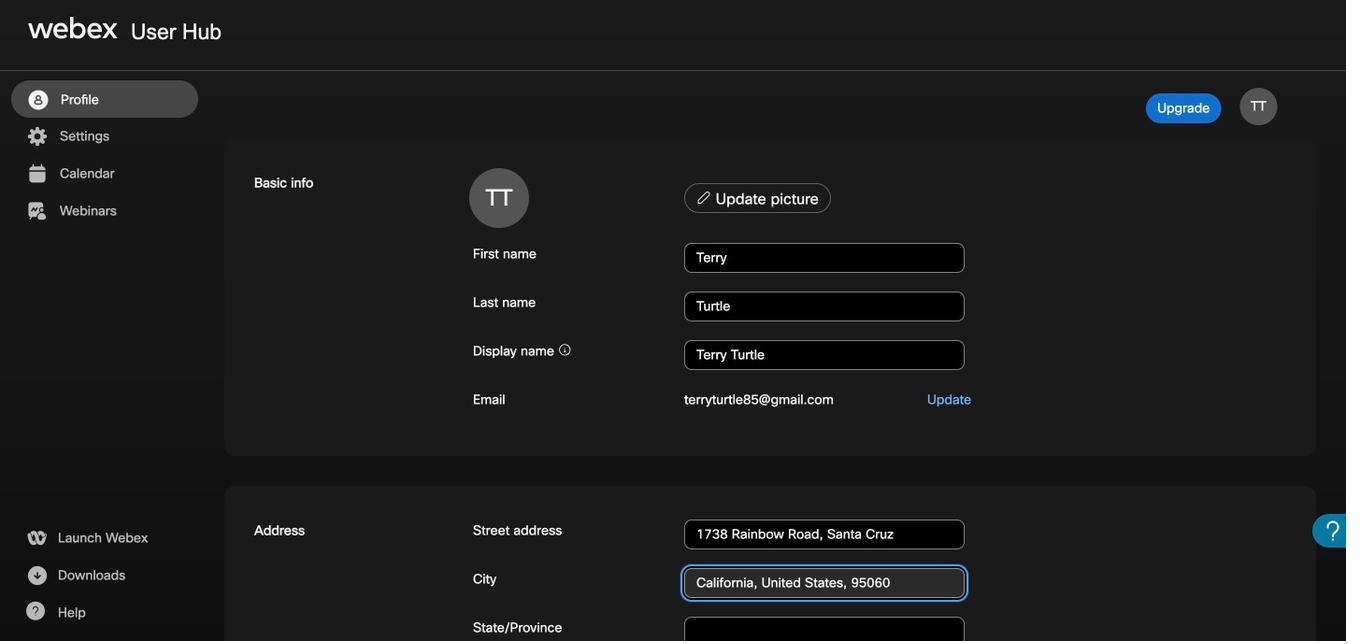 Task type: vqa. For each thing, say whether or not it's contained in the screenshot.
Settings 'element'
no



Task type: describe. For each thing, give the bounding box(es) containing it.
change profile picture element
[[681, 183, 1287, 219]]

ng help active image
[[25, 602, 45, 621]]

mds content download_filled image
[[25, 565, 49, 587]]

mds webex helix filled image
[[25, 527, 48, 550]]

mds meetings_filled image
[[25, 163, 49, 185]]

mds edit_bold image
[[697, 190, 712, 205]]



Task type: locate. For each thing, give the bounding box(es) containing it.
None text field
[[685, 520, 965, 550], [685, 569, 965, 599], [685, 617, 965, 642], [685, 520, 965, 550], [685, 569, 965, 599], [685, 617, 965, 642]]

mds settings_filled image
[[25, 125, 49, 148]]

mds people circle_filled image
[[26, 89, 50, 111]]

None text field
[[685, 243, 965, 273], [685, 292, 965, 322], [685, 340, 965, 370], [685, 243, 965, 273], [685, 292, 965, 322], [685, 340, 965, 370]]

mds webinar_filled image
[[25, 200, 49, 223]]

cisco webex image
[[28, 17, 118, 39]]



